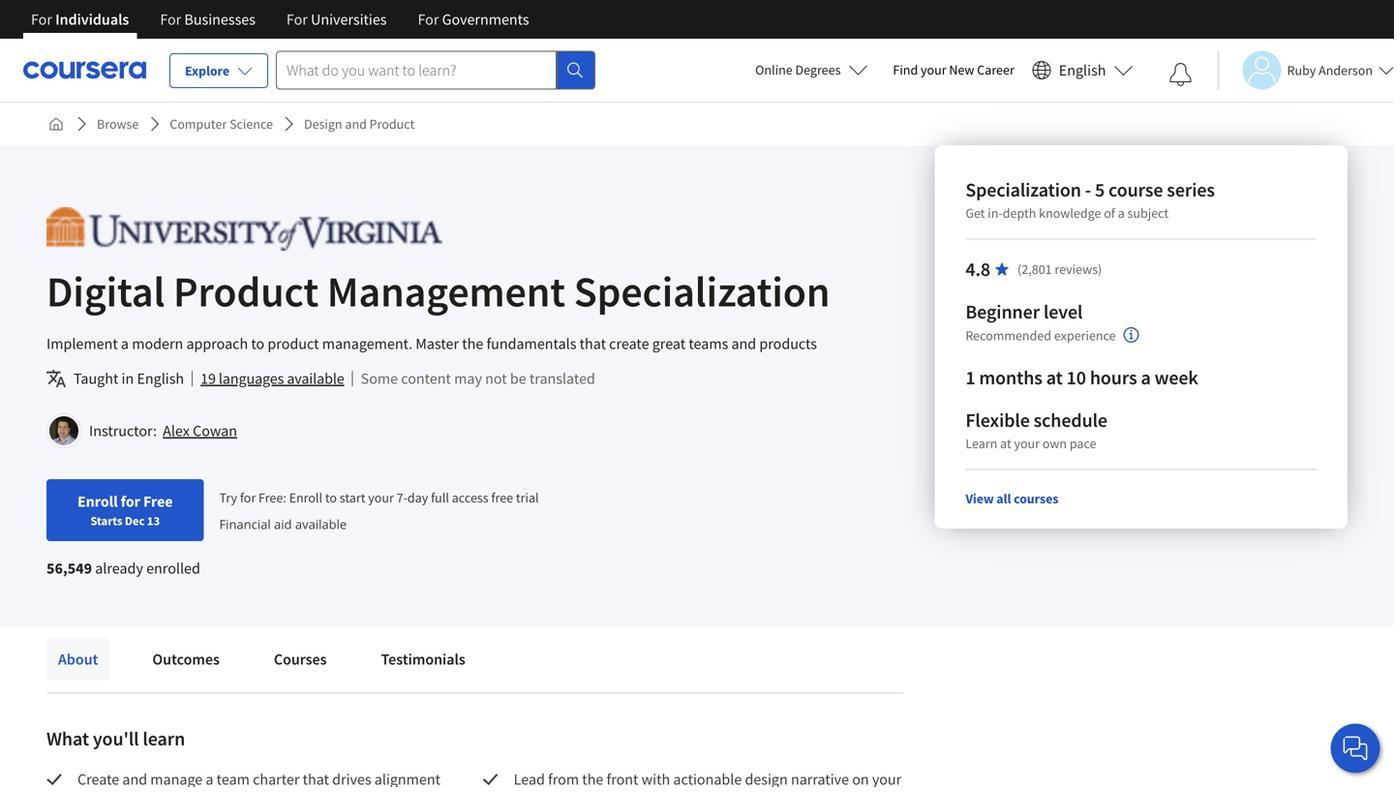 Task type: locate. For each thing, give the bounding box(es) containing it.
your left the 7-
[[368, 489, 394, 506]]

1
[[966, 365, 975, 390]]

your
[[921, 61, 946, 78], [1014, 435, 1040, 452], [368, 489, 394, 506]]

governments
[[442, 10, 529, 29]]

to inside try for free: enroll to start your 7-day full access free trial financial aid available
[[325, 489, 337, 506]]

for left individuals
[[31, 10, 52, 29]]

find
[[893, 61, 918, 78]]

56,549 already enrolled
[[46, 559, 200, 578]]

at inside flexible schedule learn at your own pace
[[1000, 435, 1011, 452]]

chat with us image
[[1340, 733, 1371, 764]]

0 vertical spatial available
[[287, 369, 344, 388]]

(2,801
[[1018, 260, 1052, 278]]

testimonials link
[[369, 638, 477, 681]]

start
[[340, 489, 365, 506]]

enrolled
[[146, 559, 200, 578]]

subject
[[1127, 204, 1169, 222]]

0 vertical spatial a
[[1118, 204, 1125, 222]]

taught
[[74, 369, 118, 388]]

at left 10
[[1046, 365, 1063, 390]]

specialization up teams
[[574, 264, 830, 318]]

2 vertical spatial your
[[368, 489, 394, 506]]

beginner level
[[966, 300, 1083, 324]]

What do you want to learn? text field
[[276, 51, 557, 90]]

enroll inside enroll for free starts dec 13
[[77, 492, 118, 511]]

1 vertical spatial your
[[1014, 435, 1040, 452]]

you'll
[[93, 727, 139, 751]]

to up languages
[[251, 334, 265, 353]]

computer science link
[[162, 106, 281, 141]]

for right try
[[240, 489, 256, 506]]

at
[[1046, 365, 1063, 390], [1000, 435, 1011, 452]]

available right aid at the left bottom of the page
[[295, 515, 347, 533]]

for left "universities"
[[286, 10, 308, 29]]

aid
[[274, 515, 292, 533]]

learn
[[966, 435, 997, 452]]

already
[[95, 559, 143, 578]]

1 vertical spatial product
[[173, 264, 319, 318]]

and right teams
[[731, 334, 756, 353]]

what you'll learn
[[46, 727, 185, 751]]

all
[[996, 490, 1011, 507]]

4 for from the left
[[418, 10, 439, 29]]

for up dec
[[121, 492, 140, 511]]

be
[[510, 369, 526, 388]]

english right career
[[1059, 61, 1106, 80]]

specialization up "depth"
[[966, 178, 1081, 202]]

businesses
[[184, 10, 256, 29]]

individuals
[[55, 10, 129, 29]]

enroll for free starts dec 13
[[77, 492, 173, 529]]

free:
[[259, 489, 286, 506]]

10
[[1067, 365, 1086, 390]]

translated
[[529, 369, 595, 388]]

0 vertical spatial specialization
[[966, 178, 1081, 202]]

enroll
[[289, 489, 322, 506], [77, 492, 118, 511]]

1 vertical spatial english
[[137, 369, 184, 388]]

to left start
[[325, 489, 337, 506]]

pace
[[1070, 435, 1096, 452]]

for
[[31, 10, 52, 29], [160, 10, 181, 29], [286, 10, 308, 29], [418, 10, 439, 29]]

1 horizontal spatial enroll
[[289, 489, 322, 506]]

0 horizontal spatial your
[[368, 489, 394, 506]]

and right design
[[345, 115, 367, 133]]

about link
[[46, 638, 110, 681]]

flexible
[[966, 408, 1030, 432]]

2 for from the left
[[160, 10, 181, 29]]

for inside enroll for free starts dec 13
[[121, 492, 140, 511]]

english right the in
[[137, 369, 184, 388]]

ruby anderson button
[[1217, 51, 1394, 90]]

own
[[1042, 435, 1067, 452]]

for universities
[[286, 10, 387, 29]]

0 horizontal spatial at
[[1000, 435, 1011, 452]]

1 horizontal spatial english
[[1059, 61, 1106, 80]]

available down product
[[287, 369, 344, 388]]

0 horizontal spatial english
[[137, 369, 184, 388]]

0 vertical spatial your
[[921, 61, 946, 78]]

implement a modern approach to product management. master the fundamentals that create great teams and products
[[46, 334, 817, 353]]

19 languages available
[[201, 369, 344, 388]]

0 horizontal spatial product
[[173, 264, 319, 318]]

what
[[46, 727, 89, 751]]

management.
[[322, 334, 412, 353]]

product
[[268, 334, 319, 353]]

for for individuals
[[31, 10, 52, 29]]

for for universities
[[286, 10, 308, 29]]

available inside button
[[287, 369, 344, 388]]

1 horizontal spatial a
[[1118, 204, 1125, 222]]

depth
[[1003, 204, 1036, 222]]

view
[[966, 490, 994, 507]]

1 horizontal spatial to
[[325, 489, 337, 506]]

a right 'of'
[[1118, 204, 1125, 222]]

1 vertical spatial specialization
[[574, 264, 830, 318]]

enroll right free:
[[289, 489, 322, 506]]

financial
[[219, 515, 271, 533]]

online
[[755, 61, 793, 78]]

1 vertical spatial at
[[1000, 435, 1011, 452]]

2 horizontal spatial a
[[1141, 365, 1151, 390]]

19
[[201, 369, 216, 388]]

for up what do you want to learn? text field
[[418, 10, 439, 29]]

None search field
[[276, 51, 595, 90]]

1 vertical spatial available
[[295, 515, 347, 533]]

product down what do you want to learn? text field
[[369, 115, 415, 133]]

0 vertical spatial at
[[1046, 365, 1063, 390]]

about
[[58, 650, 98, 669]]

a left modern
[[121, 334, 129, 353]]

0 vertical spatial to
[[251, 334, 265, 353]]

specialization
[[966, 178, 1081, 202], [574, 264, 830, 318]]

implement
[[46, 334, 118, 353]]

a left week on the top right of page
[[1141, 365, 1151, 390]]

1 horizontal spatial for
[[240, 489, 256, 506]]

for inside try for free: enroll to start your 7-day full access free trial financial aid available
[[240, 489, 256, 506]]

at right learn
[[1000, 435, 1011, 452]]

science
[[230, 115, 273, 133]]

for businesses
[[160, 10, 256, 29]]

digital product management specialization
[[46, 264, 830, 318]]

to
[[251, 334, 265, 353], [325, 489, 337, 506]]

for individuals
[[31, 10, 129, 29]]

degrees
[[795, 61, 841, 78]]

0 horizontal spatial for
[[121, 492, 140, 511]]

your inside "link"
[[921, 61, 946, 78]]

get
[[966, 204, 985, 222]]

your right find at the top right of the page
[[921, 61, 946, 78]]

1 vertical spatial and
[[731, 334, 756, 353]]

enroll up starts
[[77, 492, 118, 511]]

courses
[[1014, 490, 1059, 507]]

for left businesses
[[160, 10, 181, 29]]

level
[[1044, 300, 1083, 324]]

1 horizontal spatial your
[[921, 61, 946, 78]]

outcomes link
[[141, 638, 231, 681]]

fundamentals
[[486, 334, 576, 353]]

your left own
[[1014, 435, 1040, 452]]

0 horizontal spatial a
[[121, 334, 129, 353]]

0 vertical spatial product
[[369, 115, 415, 133]]

explore
[[185, 62, 229, 79]]

1 vertical spatial to
[[325, 489, 337, 506]]

0 vertical spatial and
[[345, 115, 367, 133]]

0 vertical spatial english
[[1059, 61, 1106, 80]]

0 horizontal spatial enroll
[[77, 492, 118, 511]]

1 horizontal spatial at
[[1046, 365, 1063, 390]]

and
[[345, 115, 367, 133], [731, 334, 756, 353]]

to for enroll
[[325, 489, 337, 506]]

product
[[369, 115, 415, 133], [173, 264, 319, 318]]

product up "approach"
[[173, 264, 319, 318]]

some content may not be translated
[[361, 369, 595, 388]]

1 horizontal spatial and
[[731, 334, 756, 353]]

2 horizontal spatial your
[[1014, 435, 1040, 452]]

enroll inside try for free: enroll to start your 7-day full access free trial financial aid available
[[289, 489, 322, 506]]

1 for from the left
[[31, 10, 52, 29]]

0 horizontal spatial to
[[251, 334, 265, 353]]

university of virginia image
[[46, 207, 442, 251]]

english inside 'button'
[[1059, 61, 1106, 80]]

may
[[454, 369, 482, 388]]

a
[[1118, 204, 1125, 222], [121, 334, 129, 353], [1141, 365, 1151, 390]]

for for businesses
[[160, 10, 181, 29]]

2 vertical spatial a
[[1141, 365, 1151, 390]]

1 horizontal spatial specialization
[[966, 178, 1081, 202]]

alex cowan image
[[49, 416, 78, 445]]

for for governments
[[418, 10, 439, 29]]

3 for from the left
[[286, 10, 308, 29]]

a inside the specialization - 5 course series get in-depth knowledge of a subject
[[1118, 204, 1125, 222]]



Task type: vqa. For each thing, say whether or not it's contained in the screenshot.
third For from left
yes



Task type: describe. For each thing, give the bounding box(es) containing it.
in
[[122, 369, 134, 388]]

view all courses
[[966, 490, 1059, 507]]

starts
[[90, 513, 122, 529]]

testimonials
[[381, 650, 465, 669]]

56,549
[[46, 559, 92, 578]]

teams
[[689, 334, 728, 353]]

available inside try for free: enroll to start your 7-day full access free trial financial aid available
[[295, 515, 347, 533]]

trial
[[516, 489, 539, 506]]

experience
[[1054, 327, 1116, 344]]

browse link
[[89, 106, 147, 141]]

learn
[[143, 727, 185, 751]]

products
[[759, 334, 817, 353]]

digital
[[46, 264, 165, 318]]

months
[[979, 365, 1042, 390]]

banner navigation
[[15, 0, 545, 39]]

to for approach
[[251, 334, 265, 353]]

find your new career
[[893, 61, 1014, 78]]

specialization - 5 course series get in-depth knowledge of a subject
[[966, 178, 1215, 222]]

ruby
[[1287, 61, 1316, 79]]

for for enroll
[[121, 492, 140, 511]]

the
[[462, 334, 483, 353]]

specialization inside the specialization - 5 course series get in-depth knowledge of a subject
[[966, 178, 1081, 202]]

course
[[1109, 178, 1163, 202]]

find your new career link
[[883, 58, 1024, 82]]

courses
[[274, 650, 327, 669]]

knowledge
[[1039, 204, 1101, 222]]

outcomes
[[152, 650, 220, 669]]

1 months at 10 hours a week
[[966, 365, 1198, 390]]

for governments
[[418, 10, 529, 29]]

design and product link
[[296, 106, 422, 141]]

try
[[219, 489, 237, 506]]

(2,801 reviews)
[[1018, 260, 1102, 278]]

ruby anderson
[[1287, 61, 1373, 79]]

13
[[147, 513, 160, 529]]

week
[[1155, 365, 1198, 390]]

financial aid available button
[[219, 515, 347, 533]]

-
[[1085, 178, 1091, 202]]

not
[[485, 369, 507, 388]]

view all courses link
[[966, 490, 1059, 507]]

day
[[407, 489, 428, 506]]

hours
[[1090, 365, 1137, 390]]

explore button
[[169, 53, 268, 88]]

show notifications image
[[1169, 63, 1192, 86]]

in-
[[988, 204, 1003, 222]]

19 languages available button
[[201, 367, 344, 390]]

access
[[452, 489, 489, 506]]

series
[[1167, 178, 1215, 202]]

home image
[[48, 116, 64, 132]]

0 horizontal spatial and
[[345, 115, 367, 133]]

your inside flexible schedule learn at your own pace
[[1014, 435, 1040, 452]]

free
[[491, 489, 513, 506]]

universities
[[311, 10, 387, 29]]

languages
[[219, 369, 284, 388]]

free
[[143, 492, 173, 511]]

5
[[1095, 178, 1105, 202]]

for for try
[[240, 489, 256, 506]]

7-
[[397, 489, 407, 506]]

management
[[327, 264, 565, 318]]

career
[[977, 61, 1014, 78]]

courses link
[[262, 638, 338, 681]]

of
[[1104, 204, 1115, 222]]

online degrees
[[755, 61, 841, 78]]

computer
[[170, 115, 227, 133]]

english button
[[1024, 39, 1141, 102]]

1 vertical spatial a
[[121, 334, 129, 353]]

4.8
[[966, 257, 990, 281]]

computer science
[[170, 115, 273, 133]]

modern
[[132, 334, 183, 353]]

content
[[401, 369, 451, 388]]

beginner
[[966, 300, 1040, 324]]

approach
[[186, 334, 248, 353]]

great
[[652, 334, 686, 353]]

your inside try for free: enroll to start your 7-day full access free trial financial aid available
[[368, 489, 394, 506]]

coursera image
[[23, 54, 146, 85]]

that
[[580, 334, 606, 353]]

instructor:
[[89, 421, 157, 440]]

0 horizontal spatial specialization
[[574, 264, 830, 318]]

dec
[[125, 513, 145, 529]]

alex
[[163, 421, 190, 440]]

information about difficulty level pre-requisites. image
[[1124, 327, 1139, 343]]

1 horizontal spatial product
[[369, 115, 415, 133]]

browse
[[97, 115, 139, 133]]



